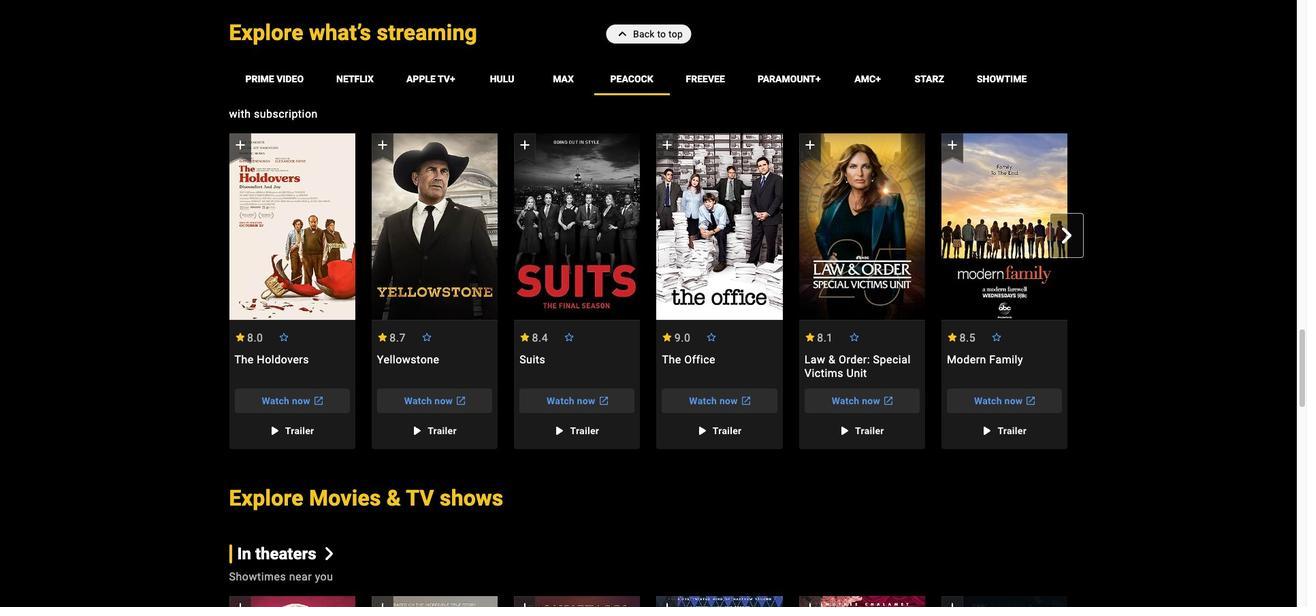 Task type: vqa. For each thing, say whether or not it's contained in the screenshot.
'/'
no



Task type: describe. For each thing, give the bounding box(es) containing it.
yellowstone image
[[372, 134, 498, 320]]

trailer for suits
[[570, 425, 600, 436]]

the for the office
[[662, 353, 682, 366]]

add image for 8.1
[[802, 137, 819, 153]]

trailer for the office
[[713, 425, 742, 436]]

star border inline image for 8.0
[[279, 333, 290, 342]]

netflix
[[337, 74, 374, 85]]

now for the holdovers
[[292, 395, 311, 406]]

add image for the dune: part two image
[[517, 600, 533, 608]]

back to top button
[[606, 25, 691, 44]]

star border inline image for 8.7
[[421, 333, 432, 342]]

trailer button for the holdovers
[[259, 419, 325, 443]]

with
[[229, 108, 251, 121]]

star border inline image for 8.4
[[564, 333, 575, 342]]

star inline image for 8.0
[[235, 333, 246, 342]]

star inline image for 8.1
[[805, 333, 816, 342]]

with subscription
[[229, 108, 318, 121]]

starz
[[915, 74, 945, 85]]

8.1
[[817, 331, 834, 344]]

explore movies & tv shows
[[229, 485, 504, 511]]

now for law & order: special victims unit
[[862, 395, 881, 406]]

play arrow image for holdovers
[[266, 423, 283, 439]]

watch now for yellowstone
[[404, 395, 453, 406]]

showtimes
[[229, 571, 286, 584]]

8.0
[[247, 331, 263, 344]]

law & order: special victims unit
[[805, 353, 911, 380]]

prime video
[[246, 74, 304, 85]]

modern family
[[948, 353, 1024, 366]]

the holdovers link
[[229, 353, 355, 380]]

trailer button for modern family
[[972, 419, 1038, 443]]

the office
[[662, 353, 716, 366]]

suits link
[[514, 353, 641, 380]]

group containing 9.0
[[657, 134, 783, 449]]

now for yellowstone
[[435, 395, 453, 406]]

suits image
[[514, 134, 641, 320]]

the office image
[[657, 134, 783, 320]]

in theaters link
[[229, 545, 336, 564]]

watch now for suits
[[547, 395, 596, 406]]

watch now for the holdovers
[[262, 395, 311, 406]]

unit
[[847, 367, 868, 380]]

chevron right inline image inside in theaters link
[[323, 548, 336, 561]]

now for suits
[[577, 395, 596, 406]]

watch now button for modern family
[[948, 389, 1063, 413]]

back to top
[[633, 29, 683, 40]]

add image for wonka 'image'
[[802, 600, 819, 608]]

watch now button for suits
[[520, 389, 635, 413]]

movies
[[309, 485, 381, 511]]

tv+
[[438, 74, 455, 85]]

streaming
[[377, 20, 478, 46]]

peacock
[[611, 74, 654, 85]]

watch now button for the holdovers
[[235, 389, 350, 413]]

group containing 8.7
[[372, 134, 498, 449]]

tv
[[406, 485, 434, 511]]

launch image for yellowstone
[[453, 393, 469, 409]]

yellowstone link
[[372, 353, 498, 380]]

top
[[669, 29, 683, 40]]

i.s.s. image
[[942, 597, 1068, 608]]

to
[[658, 29, 666, 40]]

the boys in the boat image
[[372, 597, 498, 608]]

star border inline image for 8.5
[[992, 333, 1003, 342]]

in
[[237, 545, 251, 564]]

in theaters
[[237, 545, 316, 564]]

law
[[805, 353, 826, 366]]

add image for 9.0
[[660, 137, 676, 153]]

theaters
[[255, 545, 316, 564]]

special
[[874, 353, 911, 366]]

add image for 'argylle' image
[[660, 600, 676, 608]]

launch image for suits
[[596, 393, 612, 409]]

amc+
[[855, 74, 881, 85]]

apple tv+
[[407, 74, 455, 85]]

watch for suits
[[547, 395, 575, 406]]

trailer for law & order: special victims unit
[[856, 425, 885, 436]]

add image for 8.5
[[945, 137, 961, 153]]

family
[[990, 353, 1024, 366]]

showtime
[[977, 74, 1027, 85]]

the holdovers image
[[229, 134, 355, 320]]

showtimes near you
[[229, 571, 333, 584]]

what's
[[309, 20, 371, 46]]

watch for the holdovers
[[262, 395, 290, 406]]

subscription
[[254, 108, 318, 121]]

watch now button for yellowstone
[[377, 389, 493, 413]]

watch now for modern family
[[975, 395, 1023, 406]]

add image for the boys in the boat image
[[375, 600, 391, 608]]

8.5
[[960, 331, 976, 344]]

launch image for law & order: special victims unit
[[881, 393, 897, 409]]

8.4
[[532, 331, 548, 344]]

explore what's streaming
[[229, 20, 478, 46]]

near
[[289, 571, 312, 584]]



Task type: locate. For each thing, give the bounding box(es) containing it.
6 watch now button from the left
[[948, 389, 1063, 413]]

1 horizontal spatial the
[[662, 353, 682, 366]]

suits
[[520, 353, 546, 366]]

0 horizontal spatial star inline image
[[520, 333, 531, 342]]

now down 'the office' link
[[720, 395, 738, 406]]

1 launch image from the left
[[311, 393, 327, 409]]

4 watch now button from the left
[[662, 389, 778, 413]]

now
[[292, 395, 311, 406], [435, 395, 453, 406], [577, 395, 596, 406], [720, 395, 738, 406], [862, 395, 881, 406], [1005, 395, 1023, 406]]

&
[[829, 353, 836, 366], [387, 485, 401, 511]]

play arrow image for suits
[[551, 423, 568, 439]]

1 play arrow image from the left
[[409, 423, 425, 439]]

launch image down suits link
[[596, 393, 612, 409]]

2 watch now button from the left
[[377, 389, 493, 413]]

8.7
[[390, 331, 406, 344]]

victims
[[805, 367, 844, 380]]

star inline image for 9.0
[[662, 333, 673, 342]]

watch down "unit"
[[832, 395, 860, 406]]

star inline image left 8.5 at the bottom right of page
[[948, 333, 958, 342]]

1 horizontal spatial launch image
[[1023, 393, 1040, 409]]

2 the from the left
[[662, 353, 682, 366]]

you
[[315, 571, 333, 584]]

0 vertical spatial &
[[829, 353, 836, 366]]

5 watch now from the left
[[832, 395, 881, 406]]

yellowstone
[[377, 353, 440, 366]]

2 watch now from the left
[[404, 395, 453, 406]]

watch now button down "modern family" 'link' on the right bottom of page
[[948, 389, 1063, 413]]

3 play arrow image from the left
[[837, 423, 853, 439]]

3 play arrow image from the left
[[979, 423, 995, 439]]

now down the holdovers link on the bottom left of the page
[[292, 395, 311, 406]]

star inline image left 8.0
[[235, 333, 246, 342]]

watch now for law & order: special victims unit
[[832, 395, 881, 406]]

holdovers
[[257, 353, 309, 366]]

shows
[[440, 485, 504, 511]]

star border inline image
[[421, 333, 432, 342], [564, 333, 575, 342]]

2 now from the left
[[435, 395, 453, 406]]

add image for mean girls image
[[232, 600, 248, 608]]

3 launch image from the left
[[738, 393, 755, 409]]

star inline image for 8.7
[[377, 333, 388, 342]]

watch now down 'the office' link
[[690, 395, 738, 406]]

watch
[[262, 395, 290, 406], [404, 395, 432, 406], [547, 395, 575, 406], [690, 395, 717, 406], [832, 395, 860, 406], [975, 395, 1003, 406]]

play arrow image down "modern family" 'link' on the right bottom of page
[[979, 423, 995, 439]]

1 horizontal spatial &
[[829, 353, 836, 366]]

watch now down yellowstone link
[[404, 395, 453, 406]]

trailer button for yellowstone
[[402, 419, 468, 443]]

trailer button down "unit"
[[830, 419, 896, 443]]

5 now from the left
[[862, 395, 881, 406]]

2 horizontal spatial play arrow image
[[979, 423, 995, 439]]

the
[[235, 353, 254, 366], [662, 353, 682, 366]]

2 launch image from the left
[[453, 393, 469, 409]]

the for the holdovers
[[235, 353, 254, 366]]

trailer down "unit"
[[856, 425, 885, 436]]

star inline image left 9.0
[[662, 333, 673, 342]]

3 watch from the left
[[547, 395, 575, 406]]

star inline image for 8.4
[[520, 333, 531, 342]]

launch image down the holdovers link on the bottom left of the page
[[311, 393, 327, 409]]

2 star inline image from the left
[[805, 333, 816, 342]]

watch now
[[262, 395, 311, 406], [404, 395, 453, 406], [547, 395, 596, 406], [690, 395, 738, 406], [832, 395, 881, 406], [975, 395, 1023, 406]]

launch image for the holdovers
[[311, 393, 327, 409]]

office
[[685, 353, 716, 366]]

4 star border inline image from the left
[[992, 333, 1003, 342]]

watch now button down suits link
[[520, 389, 635, 413]]

star border inline image right 8.4
[[564, 333, 575, 342]]

group containing 8.5
[[942, 134, 1068, 449]]

watch now button for the office
[[662, 389, 778, 413]]

trailer for yellowstone
[[428, 425, 457, 436]]

now for the office
[[720, 395, 738, 406]]

apple
[[407, 74, 436, 85]]

& left tv
[[387, 485, 401, 511]]

group
[[213, 134, 1085, 452], [229, 134, 355, 449], [229, 134, 355, 321], [372, 134, 498, 449], [372, 134, 498, 321], [514, 134, 641, 449], [514, 134, 641, 321], [657, 134, 783, 449], [657, 134, 783, 321], [800, 134, 926, 449], [800, 134, 926, 321], [942, 134, 1068, 449], [942, 134, 1068, 321], [229, 597, 355, 608], [372, 597, 498, 608], [514, 597, 641, 608], [657, 597, 783, 608], [800, 597, 926, 608], [942, 597, 1068, 608]]

1 horizontal spatial chevron right inline image
[[1060, 228, 1076, 244]]

1 watch now from the left
[[262, 395, 311, 406]]

1 horizontal spatial star inline image
[[805, 333, 816, 342]]

video
[[277, 74, 304, 85]]

6 now from the left
[[1005, 395, 1023, 406]]

max
[[553, 74, 574, 85]]

1 trailer from the left
[[285, 425, 314, 436]]

4 trailer from the left
[[713, 425, 742, 436]]

play arrow image down 'the office' link
[[694, 423, 710, 439]]

1 vertical spatial chevron right inline image
[[323, 548, 336, 561]]

launch image for modern family
[[1023, 393, 1040, 409]]

the down 9.0
[[662, 353, 682, 366]]

star border inline image up office
[[707, 333, 717, 342]]

watch down "modern family" 'link' on the right bottom of page
[[975, 395, 1003, 406]]

watch now button down "unit"
[[805, 389, 920, 413]]

1 star inline image from the left
[[520, 333, 531, 342]]

2 trailer button from the left
[[402, 419, 468, 443]]

the down 8.0
[[235, 353, 254, 366]]

trailer for the holdovers
[[285, 425, 314, 436]]

add image for 8.4
[[517, 137, 533, 153]]

play arrow image
[[266, 423, 283, 439], [694, 423, 710, 439], [837, 423, 853, 439]]

4 trailer button from the left
[[687, 419, 753, 443]]

star border inline image up holdovers
[[279, 333, 290, 342]]

trailer button for suits
[[545, 419, 610, 443]]

dune: part two image
[[514, 597, 641, 608]]

1 watch now button from the left
[[235, 389, 350, 413]]

star border inline image up order:
[[849, 333, 860, 342]]

group containing 8.4
[[514, 134, 641, 449]]

watch for law & order: special victims unit
[[832, 395, 860, 406]]

play arrow image for &
[[837, 423, 853, 439]]

law & order: special victims unit link
[[800, 353, 926, 380]]

star border inline image for 8.1
[[849, 333, 860, 342]]

1 horizontal spatial play arrow image
[[551, 423, 568, 439]]

explore up in theaters
[[229, 485, 304, 511]]

1 play arrow image from the left
[[266, 423, 283, 439]]

play arrow image down suits link
[[551, 423, 568, 439]]

1 explore from the top
[[229, 20, 304, 46]]

watch down the holdovers link on the bottom left of the page
[[262, 395, 290, 406]]

2 star border inline image from the left
[[707, 333, 717, 342]]

2 star border inline image from the left
[[564, 333, 575, 342]]

watch now for the office
[[690, 395, 738, 406]]

& up victims at the right
[[829, 353, 836, 366]]

modern
[[948, 353, 987, 366]]

6 watch from the left
[[975, 395, 1003, 406]]

trailer down "modern family" 'link' on the right bottom of page
[[998, 425, 1027, 436]]

launch image down "special"
[[881, 393, 897, 409]]

1 horizontal spatial star border inline image
[[564, 333, 575, 342]]

trailer down yellowstone link
[[428, 425, 457, 436]]

watch now down "unit"
[[832, 395, 881, 406]]

0 horizontal spatial the
[[235, 353, 254, 366]]

5 trailer from the left
[[856, 425, 885, 436]]

explore
[[229, 20, 304, 46], [229, 485, 304, 511]]

1 vertical spatial &
[[387, 485, 401, 511]]

explore up the prime
[[229, 20, 304, 46]]

trailer down 'the office' link
[[713, 425, 742, 436]]

launch image
[[311, 393, 327, 409], [453, 393, 469, 409], [738, 393, 755, 409], [881, 393, 897, 409]]

trailer
[[285, 425, 314, 436], [428, 425, 457, 436], [570, 425, 600, 436], [713, 425, 742, 436], [856, 425, 885, 436], [998, 425, 1027, 436]]

play arrow image
[[409, 423, 425, 439], [551, 423, 568, 439], [979, 423, 995, 439]]

watch down suits link
[[547, 395, 575, 406]]

now down "modern family" 'link' on the right bottom of page
[[1005, 395, 1023, 406]]

0 horizontal spatial &
[[387, 485, 401, 511]]

& inside law & order: special victims unit
[[829, 353, 836, 366]]

launch image down "modern family" 'link' on the right bottom of page
[[1023, 393, 1040, 409]]

3 star inline image from the left
[[662, 333, 673, 342]]

order:
[[839, 353, 871, 366]]

modern family image
[[942, 134, 1068, 320]]

the holdovers
[[235, 353, 309, 366]]

3 now from the left
[[577, 395, 596, 406]]

launch image
[[596, 393, 612, 409], [1023, 393, 1040, 409]]

1 star inline image from the left
[[235, 333, 246, 342]]

play arrow image down the holdovers link on the bottom left of the page
[[266, 423, 283, 439]]

play arrow image down yellowstone link
[[409, 423, 425, 439]]

mean girls image
[[229, 597, 355, 608]]

add image
[[517, 137, 533, 153], [660, 137, 676, 153], [802, 137, 819, 153], [945, 137, 961, 153], [945, 600, 961, 608]]

1 vertical spatial explore
[[229, 485, 304, 511]]

watch now down "modern family" 'link' on the right bottom of page
[[975, 395, 1023, 406]]

watch now button for law & order: special victims unit
[[805, 389, 920, 413]]

6 trailer from the left
[[998, 425, 1027, 436]]

wonka image
[[800, 597, 926, 608]]

star inline image left 8.4
[[520, 333, 531, 342]]

watch down yellowstone link
[[404, 395, 432, 406]]

star border inline image up yellowstone at the left of page
[[421, 333, 432, 342]]

play arrow image for yellowstone
[[409, 423, 425, 439]]

2 play arrow image from the left
[[551, 423, 568, 439]]

add image for the holdovers image
[[232, 137, 248, 153]]

prime
[[246, 74, 274, 85]]

1 star border inline image from the left
[[421, 333, 432, 342]]

hulu
[[490, 74, 515, 85]]

2 trailer from the left
[[428, 425, 457, 436]]

launch image down 'the office' link
[[738, 393, 755, 409]]

3 watch now button from the left
[[520, 389, 635, 413]]

freevee
[[686, 74, 725, 85]]

back
[[633, 29, 655, 40]]

watch for modern family
[[975, 395, 1003, 406]]

4 star inline image from the left
[[948, 333, 958, 342]]

modern family link
[[942, 353, 1068, 380]]

launch image down yellowstone link
[[453, 393, 469, 409]]

chevron right inline image
[[1060, 228, 1076, 244], [323, 548, 336, 561]]

star border inline image up the family
[[992, 333, 1003, 342]]

trailer button
[[259, 419, 325, 443], [402, 419, 468, 443], [545, 419, 610, 443], [687, 419, 753, 443], [830, 419, 896, 443], [972, 419, 1038, 443]]

explore for explore what's streaming
[[229, 20, 304, 46]]

watch now button down 'the office' link
[[662, 389, 778, 413]]

star inline image left 8.1
[[805, 333, 816, 342]]

trailer button down the holdovers link on the bottom left of the page
[[259, 419, 325, 443]]

4 watch from the left
[[690, 395, 717, 406]]

watch for the office
[[690, 395, 717, 406]]

star inline image
[[520, 333, 531, 342], [805, 333, 816, 342]]

watch for yellowstone
[[404, 395, 432, 406]]

0 horizontal spatial launch image
[[596, 393, 612, 409]]

0 horizontal spatial play arrow image
[[409, 423, 425, 439]]

3 watch now from the left
[[547, 395, 596, 406]]

0 vertical spatial chevron right inline image
[[1060, 228, 1076, 244]]

3 trailer button from the left
[[545, 419, 610, 443]]

group containing 8.1
[[800, 134, 926, 449]]

watch now down the holdovers link on the bottom left of the page
[[262, 395, 311, 406]]

2 watch from the left
[[404, 395, 432, 406]]

explore for explore movies & tv shows
[[229, 485, 304, 511]]

0 horizontal spatial play arrow image
[[266, 423, 283, 439]]

play arrow image for modern family
[[979, 423, 995, 439]]

0 horizontal spatial chevron right inline image
[[323, 548, 336, 561]]

5 watch now button from the left
[[805, 389, 920, 413]]

the office link
[[657, 353, 783, 380]]

2 explore from the top
[[229, 485, 304, 511]]

expand less image
[[614, 25, 633, 44]]

law & order: special victims unit image
[[800, 134, 926, 320]]

3 star border inline image from the left
[[849, 333, 860, 342]]

1 watch from the left
[[262, 395, 290, 406]]

2 launch image from the left
[[1023, 393, 1040, 409]]

watch now down suits link
[[547, 395, 596, 406]]

watch now button down yellowstone link
[[377, 389, 493, 413]]

launch image for the office
[[738, 393, 755, 409]]

now for modern family
[[1005, 395, 1023, 406]]

star inline image for 8.5
[[948, 333, 958, 342]]

3 trailer from the left
[[570, 425, 600, 436]]

trailer down suits link
[[570, 425, 600, 436]]

trailer button for law & order: special victims unit
[[830, 419, 896, 443]]

4 launch image from the left
[[881, 393, 897, 409]]

2 star inline image from the left
[[377, 333, 388, 342]]

4 watch now from the left
[[690, 395, 738, 406]]

now down yellowstone link
[[435, 395, 453, 406]]

play arrow image down "unit"
[[837, 423, 853, 439]]

1 now from the left
[[292, 395, 311, 406]]

6 trailer button from the left
[[972, 419, 1038, 443]]

watch down 'the office' link
[[690, 395, 717, 406]]

4 now from the left
[[720, 395, 738, 406]]

2 play arrow image from the left
[[694, 423, 710, 439]]

1 horizontal spatial play arrow image
[[694, 423, 710, 439]]

1 launch image from the left
[[596, 393, 612, 409]]

trailer button down "modern family" 'link' on the right bottom of page
[[972, 419, 1038, 443]]

star inline image
[[235, 333, 246, 342], [377, 333, 388, 342], [662, 333, 673, 342], [948, 333, 958, 342]]

now down suits link
[[577, 395, 596, 406]]

1 trailer button from the left
[[259, 419, 325, 443]]

6 watch now from the left
[[975, 395, 1023, 406]]

paramount+
[[758, 74, 821, 85]]

trailer down the holdovers link on the bottom left of the page
[[285, 425, 314, 436]]

star inline image left 8.7
[[377, 333, 388, 342]]

tab list
[[229, 63, 1085, 96]]

watch now button down the holdovers link on the bottom left of the page
[[235, 389, 350, 413]]

5 trailer button from the left
[[830, 419, 896, 443]]

tab list containing prime video
[[229, 63, 1085, 96]]

2 horizontal spatial play arrow image
[[837, 423, 853, 439]]

trailer for modern family
[[998, 425, 1027, 436]]

add image for yellowstone image
[[375, 137, 391, 153]]

argylle image
[[657, 597, 783, 608]]

star border inline image for 9.0
[[707, 333, 717, 342]]

trailer button for the office
[[687, 419, 753, 443]]

1 star border inline image from the left
[[279, 333, 290, 342]]

0 horizontal spatial star border inline image
[[421, 333, 432, 342]]

1 the from the left
[[235, 353, 254, 366]]

trailer button down yellowstone link
[[402, 419, 468, 443]]

9.0
[[675, 331, 691, 344]]

watch now button
[[235, 389, 350, 413], [377, 389, 493, 413], [520, 389, 635, 413], [662, 389, 778, 413], [805, 389, 920, 413], [948, 389, 1063, 413]]

0 vertical spatial explore
[[229, 20, 304, 46]]

5 watch from the left
[[832, 395, 860, 406]]

trailer button down 'the office' link
[[687, 419, 753, 443]]

now down "unit"
[[862, 395, 881, 406]]

play arrow image for office
[[694, 423, 710, 439]]

trailer button down suits link
[[545, 419, 610, 443]]

star border inline image
[[279, 333, 290, 342], [707, 333, 717, 342], [849, 333, 860, 342], [992, 333, 1003, 342]]

add image
[[232, 137, 248, 153], [375, 137, 391, 153], [232, 600, 248, 608], [375, 600, 391, 608], [517, 600, 533, 608], [660, 600, 676, 608], [802, 600, 819, 608]]



